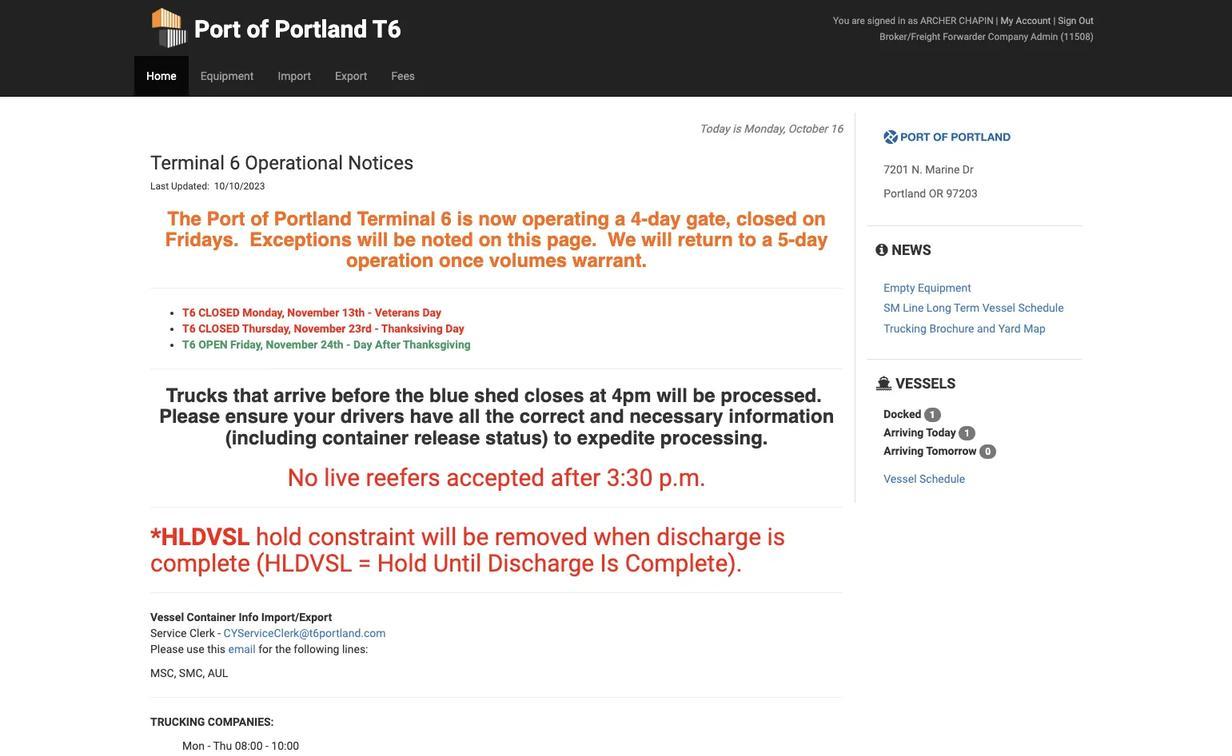 Task type: vqa. For each thing, say whether or not it's contained in the screenshot.
Log in "Button" on the right top of page
no



Task type: describe. For each thing, give the bounding box(es) containing it.
trucking
[[884, 322, 927, 335]]

october
[[788, 122, 828, 135]]

0 vertical spatial port
[[194, 15, 241, 43]]

- right 13th
[[368, 306, 372, 319]]

t6 left open
[[182, 338, 196, 351]]

port of portland t6
[[194, 15, 401, 43]]

cyserviceclerk@t6portland.com link
[[224, 627, 386, 640]]

fees button
[[379, 56, 427, 96]]

1 horizontal spatial day
[[795, 229, 828, 251]]

archer
[[921, 15, 957, 26]]

yard
[[999, 322, 1021, 335]]

my account link
[[1001, 15, 1051, 26]]

discharge
[[657, 523, 762, 551]]

schedule inside empty equipment sm line long term vessel schedule trucking brochure and yard map
[[1019, 302, 1064, 315]]

warrant.
[[573, 250, 647, 272]]

terminal 6 operational notices last updated:  10/10/2023
[[150, 152, 419, 192]]

please inside trucks that arrive before the blue shed closes at 4pm will be processed. please ensure your drivers have all the correct and necessary information (including container release status) to expedite processing.
[[159, 406, 220, 428]]

export
[[335, 70, 367, 82]]

brochure
[[930, 322, 975, 335]]

13th
[[342, 306, 365, 319]]

for
[[258, 643, 273, 656]]

expedite
[[577, 427, 655, 449]]

port of portland t6 image
[[884, 130, 1012, 146]]

companies:
[[208, 716, 274, 729]]

that
[[233, 385, 269, 407]]

the port of portland terminal 6 is now operating a 4-day gate, closed on fridays .  exceptions will be noted on this page.  we will return to a 5-day operation once volumes warrant.
[[165, 208, 828, 272]]

0 horizontal spatial a
[[615, 208, 626, 230]]

0 horizontal spatial on
[[479, 229, 502, 251]]

vessel container info import/export service clerk - cyserviceclerk@t6portland.com please use this email for the following lines:
[[150, 611, 386, 656]]

to inside 'the port of portland terminal 6 is now operating a 4-day gate, closed on fridays .  exceptions will be noted on this page.  we will return to a 5-day operation once volumes warrant.'
[[739, 229, 757, 251]]

veterans
[[375, 306, 420, 319]]

port inside 'the port of portland terminal 6 is now operating a 4-day gate, closed on fridays .  exceptions will be noted on this page.  we will return to a 5-day operation once volumes warrant.'
[[207, 208, 245, 230]]

aul
[[208, 667, 228, 680]]

1 horizontal spatial a
[[762, 229, 773, 251]]

in
[[898, 15, 906, 26]]

be inside trucks that arrive before the blue shed closes at 4pm will be processed. please ensure your drivers have all the correct and necessary information (including container release status) to expedite processing.
[[693, 385, 716, 407]]

no live reefers accepted after 3:30 p.m.
[[287, 464, 706, 492]]

will inside trucks that arrive before the blue shed closes at 4pm will be processed. please ensure your drivers have all the correct and necessary information (including container release status) to expedite processing.
[[657, 385, 688, 407]]

ship image
[[876, 377, 893, 391]]

signed
[[868, 15, 896, 26]]

to inside trucks that arrive before the blue shed closes at 4pm will be processed. please ensure your drivers have all the correct and necessary information (including container release status) to expedite processing.
[[554, 427, 572, 449]]

port of portland t6 link
[[150, 0, 401, 56]]

today is monday, october 16
[[700, 122, 843, 135]]

7201 n. marine dr
[[884, 163, 974, 176]]

will right we
[[642, 229, 673, 251]]

today inside docked 1 arriving today 1 arriving tomorrow 0
[[927, 426, 957, 439]]

equipment inside empty equipment sm line long term vessel schedule trucking brochure and yard map
[[918, 282, 972, 294]]

your
[[294, 406, 335, 428]]

6 inside 'the port of portland terminal 6 is now operating a 4-day gate, closed on fridays .  exceptions will be noted on this page.  we will return to a 5-day operation once volumes warrant.'
[[441, 208, 452, 230]]

export button
[[323, 56, 379, 96]]

- left thu
[[207, 740, 211, 753]]

we
[[608, 229, 636, 251]]

of inside 'the port of portland terminal 6 is now operating a 4-day gate, closed on fridays .  exceptions will be noted on this page.  we will return to a 5-day operation once volumes warrant.'
[[251, 208, 269, 230]]

fees
[[391, 70, 415, 82]]

information
[[729, 406, 835, 428]]

use
[[187, 643, 205, 656]]

friday,
[[230, 338, 263, 351]]

hold
[[256, 523, 302, 551]]

4pm
[[612, 385, 652, 407]]

equipment button
[[189, 56, 266, 96]]

will right exceptions
[[357, 229, 388, 251]]

trucks
[[166, 385, 228, 407]]

0 vertical spatial day
[[423, 306, 442, 319]]

arrive
[[274, 385, 326, 407]]

once
[[439, 250, 484, 272]]

portland or 97203
[[884, 187, 978, 200]]

constraint
[[308, 523, 415, 551]]

blue
[[430, 385, 469, 407]]

noted
[[421, 229, 474, 251]]

vessel schedule link
[[884, 473, 966, 486]]

2 vertical spatial day
[[354, 338, 372, 351]]

0 horizontal spatial schedule
[[920, 473, 966, 486]]

is inside 'the port of portland terminal 6 is now operating a 4-day gate, closed on fridays .  exceptions will be noted on this page.  we will return to a 5-day operation once volumes warrant.'
[[457, 208, 473, 230]]

08:00
[[235, 740, 263, 753]]

volumes
[[489, 250, 567, 272]]

operating
[[522, 208, 610, 230]]

after
[[375, 338, 401, 351]]

thu
[[213, 740, 232, 753]]

1 vertical spatial portland
[[884, 187, 927, 200]]

monday, for november
[[243, 306, 285, 319]]

be inside 'the port of portland terminal 6 is now operating a 4-day gate, closed on fridays .  exceptions will be noted on this page.  we will return to a 5-day operation once volumes warrant.'
[[394, 229, 416, 251]]

16
[[831, 122, 843, 135]]

home button
[[134, 56, 189, 96]]

discharge
[[488, 549, 595, 577]]

release
[[414, 427, 480, 449]]

notices
[[348, 152, 414, 174]]

will inside the hold constraint will be removed when discharge is complete (hldvsl = hold until discharge is complete).
[[421, 523, 457, 551]]

following
[[294, 643, 340, 656]]

24th
[[321, 338, 344, 351]]

you are signed in as archer chapin | my account | sign out broker/freight forwarder company admin (11508)
[[834, 15, 1094, 42]]

dr
[[963, 163, 974, 176]]

when
[[594, 523, 651, 551]]

container
[[322, 427, 409, 449]]

2 closed from the top
[[199, 322, 240, 335]]

please inside vessel container info import/export service clerk - cyserviceclerk@t6portland.com please use this email for the following lines:
[[150, 643, 184, 656]]

ensure
[[225, 406, 288, 428]]

correct
[[520, 406, 585, 428]]

drivers
[[341, 406, 405, 428]]

t6 up fees
[[373, 15, 401, 43]]

necessary
[[630, 406, 724, 428]]

all
[[459, 406, 480, 428]]

and inside trucks that arrive before the blue shed closes at 4pm will be processed. please ensure your drivers have all the correct and necessary information (including container release status) to expedite processing.
[[590, 406, 624, 428]]

sm line long term vessel schedule link
[[884, 302, 1064, 315]]

1 horizontal spatial on
[[803, 208, 826, 230]]

as
[[908, 15, 918, 26]]

import/export
[[261, 611, 332, 624]]

sign
[[1059, 15, 1077, 26]]

out
[[1079, 15, 1094, 26]]

live
[[324, 464, 360, 492]]

- right 24th
[[346, 338, 351, 351]]

3:30
[[607, 464, 653, 492]]

0 horizontal spatial day
[[648, 208, 681, 230]]

t6 down fridays
[[182, 306, 196, 319]]

term
[[954, 302, 980, 315]]

operational
[[245, 152, 343, 174]]

1 vertical spatial 1
[[965, 428, 970, 439]]

1 vertical spatial day
[[446, 322, 465, 335]]

map
[[1024, 322, 1046, 335]]

processing.
[[661, 427, 768, 449]]

(including
[[225, 427, 317, 449]]



Task type: locate. For each thing, give the bounding box(es) containing it.
vessel schedule
[[884, 473, 966, 486]]

or
[[929, 187, 944, 200]]

email link
[[228, 643, 256, 656]]

t6
[[373, 15, 401, 43], [182, 306, 196, 319], [182, 322, 196, 335], [182, 338, 196, 351]]

sign out link
[[1059, 15, 1094, 26]]

home
[[146, 70, 177, 82]]

2 vertical spatial vessel
[[150, 611, 184, 624]]

terminal inside 'the port of portland terminal 6 is now operating a 4-day gate, closed on fridays .  exceptions will be noted on this page.  we will return to a 5-day operation once volumes warrant.'
[[357, 208, 436, 230]]

to up after
[[554, 427, 572, 449]]

is inside the hold constraint will be removed when discharge is complete (hldvsl = hold until discharge is complete).
[[767, 523, 786, 551]]

6 up once
[[441, 208, 452, 230]]

be left noted
[[394, 229, 416, 251]]

0 vertical spatial please
[[159, 406, 220, 428]]

port
[[194, 15, 241, 43], [207, 208, 245, 230]]

complete).
[[625, 549, 743, 577]]

exceptions
[[250, 229, 352, 251]]

day left the info circle icon
[[795, 229, 828, 251]]

day up thanksgiving
[[446, 322, 465, 335]]

monday, up the 'thursday,'
[[243, 306, 285, 319]]

6 up 10/10/2023
[[230, 152, 240, 174]]

1 vertical spatial be
[[693, 385, 716, 407]]

vessel down docked 1 arriving today 1 arriving tomorrow 0 on the bottom
[[884, 473, 917, 486]]

will down reefers on the left bottom of page
[[421, 523, 457, 551]]

arriving
[[884, 426, 924, 439], [884, 445, 924, 457]]

the right "all"
[[486, 406, 514, 428]]

vessel up yard
[[983, 302, 1016, 315]]

fridays
[[165, 229, 234, 251]]

- inside vessel container info import/export service clerk - cyserviceclerk@t6portland.com please use this email for the following lines:
[[218, 627, 221, 640]]

vessel inside empty equipment sm line long term vessel schedule trucking brochure and yard map
[[983, 302, 1016, 315]]

| left my
[[996, 15, 999, 26]]

97203
[[947, 187, 978, 200]]

2 vertical spatial portland
[[274, 208, 352, 230]]

this
[[508, 229, 542, 251], [207, 643, 226, 656]]

trucking
[[150, 716, 205, 729]]

- right "23rd"
[[375, 322, 379, 335]]

email
[[228, 643, 256, 656]]

portland
[[275, 15, 367, 43], [884, 187, 927, 200], [274, 208, 352, 230]]

0 horizontal spatial |
[[996, 15, 999, 26]]

1 horizontal spatial be
[[463, 523, 489, 551]]

1 horizontal spatial schedule
[[1019, 302, 1064, 315]]

2 vertical spatial november
[[266, 338, 318, 351]]

1 right docked
[[930, 410, 936, 421]]

return
[[678, 229, 734, 251]]

and right correct
[[590, 406, 624, 428]]

hold
[[377, 549, 427, 577]]

port up equipment popup button
[[194, 15, 241, 43]]

0 vertical spatial schedule
[[1019, 302, 1064, 315]]

vessel for vessel schedule
[[884, 473, 917, 486]]

0 vertical spatial of
[[247, 15, 269, 43]]

0 horizontal spatial equipment
[[201, 70, 254, 82]]

0 horizontal spatial monday,
[[243, 306, 285, 319]]

to left 5-
[[739, 229, 757, 251]]

1 horizontal spatial |
[[1054, 15, 1056, 26]]

smc,
[[179, 667, 205, 680]]

have
[[410, 406, 454, 428]]

1 horizontal spatial day
[[423, 306, 442, 319]]

vessel inside vessel container info import/export service clerk - cyserviceclerk@t6portland.com please use this email for the following lines:
[[150, 611, 184, 624]]

vessel for vessel container info import/export service clerk - cyserviceclerk@t6portland.com please use this email for the following lines:
[[150, 611, 184, 624]]

chapin
[[959, 15, 994, 26]]

monday, for october
[[744, 122, 786, 135]]

10:00
[[271, 740, 299, 753]]

are
[[852, 15, 865, 26]]

terminal up the last
[[150, 152, 225, 174]]

empty equipment sm line long term vessel schedule trucking brochure and yard map
[[884, 282, 1064, 335]]

1 vertical spatial monday,
[[243, 306, 285, 319]]

now
[[479, 208, 517, 230]]

hold constraint will be removed when discharge is complete (hldvsl = hold until discharge is complete).
[[150, 523, 786, 577]]

1 vertical spatial and
[[590, 406, 624, 428]]

status)
[[486, 427, 549, 449]]

2 | from the left
[[1054, 15, 1056, 26]]

1 horizontal spatial to
[[739, 229, 757, 251]]

broker/freight
[[880, 31, 941, 42]]

0 vertical spatial is
[[733, 122, 741, 135]]

of up equipment popup button
[[247, 15, 269, 43]]

portland down terminal 6 operational notices last updated:  10/10/2023 on the top
[[274, 208, 352, 230]]

terminal
[[150, 152, 225, 174], [357, 208, 436, 230]]

6
[[230, 152, 240, 174], [441, 208, 452, 230]]

container
[[187, 611, 236, 624]]

day down "23rd"
[[354, 338, 372, 351]]

0 vertical spatial be
[[394, 229, 416, 251]]

0 horizontal spatial be
[[394, 229, 416, 251]]

is
[[600, 549, 619, 577]]

- right clerk
[[218, 627, 221, 640]]

1 closed from the top
[[199, 306, 240, 319]]

empty
[[884, 282, 916, 294]]

1 vertical spatial please
[[150, 643, 184, 656]]

equipment
[[201, 70, 254, 82], [918, 282, 972, 294]]

complete
[[150, 549, 250, 577]]

portland inside "port of portland t6" link
[[275, 15, 367, 43]]

0 vertical spatial closed
[[199, 306, 240, 319]]

november
[[287, 306, 339, 319], [294, 322, 346, 335], [266, 338, 318, 351]]

accepted
[[447, 464, 545, 492]]

1 horizontal spatial this
[[508, 229, 542, 251]]

1 horizontal spatial vessel
[[884, 473, 917, 486]]

1 horizontal spatial the
[[396, 385, 424, 407]]

1 horizontal spatial equipment
[[918, 282, 972, 294]]

a left 4-
[[615, 208, 626, 230]]

0 horizontal spatial to
[[554, 427, 572, 449]]

1 up tomorrow
[[965, 428, 970, 439]]

forwarder
[[943, 31, 986, 42]]

2 vertical spatial be
[[463, 523, 489, 551]]

2 horizontal spatial is
[[767, 523, 786, 551]]

closes
[[525, 385, 584, 407]]

1 horizontal spatial 1
[[965, 428, 970, 439]]

be up processing. in the bottom of the page
[[693, 385, 716, 407]]

1 horizontal spatial today
[[927, 426, 957, 439]]

day left the gate,
[[648, 208, 681, 230]]

monday, left october
[[744, 122, 786, 135]]

be
[[394, 229, 416, 251], [693, 385, 716, 407], [463, 523, 489, 551]]

is left october
[[733, 122, 741, 135]]

equipment right home
[[201, 70, 254, 82]]

marine
[[926, 163, 960, 176]]

1 vertical spatial to
[[554, 427, 572, 449]]

line
[[903, 302, 924, 315]]

this right once
[[508, 229, 542, 251]]

1 vertical spatial closed
[[199, 322, 240, 335]]

(hldvsl
[[256, 549, 352, 577]]

0 vertical spatial portland
[[275, 15, 367, 43]]

0 vertical spatial terminal
[[150, 152, 225, 174]]

1 vertical spatial is
[[457, 208, 473, 230]]

reefers
[[366, 464, 441, 492]]

msc, smc, aul
[[150, 667, 228, 680]]

0 horizontal spatial terminal
[[150, 152, 225, 174]]

terminal inside terminal 6 operational notices last updated:  10/10/2023
[[150, 152, 225, 174]]

2 arriving from the top
[[884, 445, 924, 457]]

portland down '7201'
[[884, 187, 927, 200]]

arriving down docked
[[884, 426, 924, 439]]

empty equipment link
[[884, 282, 972, 294]]

open
[[199, 338, 228, 351]]

lines:
[[342, 643, 368, 656]]

today
[[700, 122, 730, 135], [927, 426, 957, 439]]

0 vertical spatial arriving
[[884, 426, 924, 439]]

a left 5-
[[762, 229, 773, 251]]

2 horizontal spatial vessel
[[983, 302, 1016, 315]]

will
[[357, 229, 388, 251], [642, 229, 673, 251], [657, 385, 688, 407], [421, 523, 457, 551]]

1 horizontal spatial terminal
[[357, 208, 436, 230]]

the
[[396, 385, 424, 407], [486, 406, 514, 428], [275, 643, 291, 656]]

info
[[239, 611, 259, 624]]

(11508)
[[1061, 31, 1094, 42]]

1 vertical spatial 6
[[441, 208, 452, 230]]

-
[[368, 306, 372, 319], [375, 322, 379, 335], [346, 338, 351, 351], [218, 627, 221, 640], [207, 740, 211, 753], [266, 740, 269, 753]]

0 horizontal spatial is
[[457, 208, 473, 230]]

cyserviceclerk@t6portland.com
[[224, 627, 386, 640]]

0 vertical spatial to
[[739, 229, 757, 251]]

schedule down tomorrow
[[920, 473, 966, 486]]

0 vertical spatial vessel
[[983, 302, 1016, 315]]

thanksiving
[[381, 322, 443, 335]]

is right discharge
[[767, 523, 786, 551]]

1 vertical spatial today
[[927, 426, 957, 439]]

service
[[150, 627, 187, 640]]

1 vertical spatial terminal
[[357, 208, 436, 230]]

1 vertical spatial this
[[207, 643, 226, 656]]

this inside vessel container info import/export service clerk - cyserviceclerk@t6portland.com please use this email for the following lines:
[[207, 643, 226, 656]]

6 inside terminal 6 operational notices last updated:  10/10/2023
[[230, 152, 240, 174]]

0 horizontal spatial 6
[[230, 152, 240, 174]]

to
[[739, 229, 757, 251], [554, 427, 572, 449]]

1 vertical spatial vessel
[[884, 473, 917, 486]]

admin
[[1031, 31, 1059, 42]]

a
[[615, 208, 626, 230], [762, 229, 773, 251]]

portland inside 'the port of portland terminal 6 is now operating a 4-day gate, closed on fridays .  exceptions will be noted on this page.  we will return to a 5-day operation once volumes warrant.'
[[274, 208, 352, 230]]

1 vertical spatial port
[[207, 208, 245, 230]]

please left that
[[159, 406, 220, 428]]

1 | from the left
[[996, 15, 999, 26]]

1 vertical spatial of
[[251, 208, 269, 230]]

this inside 'the port of portland terminal 6 is now operating a 4-day gate, closed on fridays .  exceptions will be noted on this page.  we will return to a 5-day operation once volumes warrant.'
[[508, 229, 542, 251]]

removed
[[495, 523, 588, 551]]

the left blue
[[396, 385, 424, 407]]

be inside the hold constraint will be removed when discharge is complete (hldvsl = hold until discharge is complete).
[[463, 523, 489, 551]]

please down service
[[150, 643, 184, 656]]

info circle image
[[876, 243, 888, 258]]

docked 1 arriving today 1 arriving tomorrow 0
[[884, 408, 991, 458]]

0 horizontal spatial today
[[700, 122, 730, 135]]

no
[[287, 464, 318, 492]]

monday, inside t6 closed monday, november 13th - veterans day t6 closed thursday, november 23rd - thanksiving day t6 open friday, november 24th - day after thanksgiving
[[243, 306, 285, 319]]

1 vertical spatial equipment
[[918, 282, 972, 294]]

my
[[1001, 15, 1014, 26]]

0 vertical spatial this
[[508, 229, 542, 251]]

on
[[803, 208, 826, 230], [479, 229, 502, 251]]

*hldvsl
[[150, 523, 250, 551]]

1 vertical spatial november
[[294, 322, 346, 335]]

0 vertical spatial monday,
[[744, 122, 786, 135]]

schedule up map
[[1019, 302, 1064, 315]]

be down accepted
[[463, 523, 489, 551]]

vessel up service
[[150, 611, 184, 624]]

0 vertical spatial 1
[[930, 410, 936, 421]]

port down 10/10/2023
[[207, 208, 245, 230]]

0 vertical spatial 6
[[230, 152, 240, 174]]

0 vertical spatial november
[[287, 306, 339, 319]]

2 horizontal spatial day
[[446, 322, 465, 335]]

1 horizontal spatial is
[[733, 122, 741, 135]]

the
[[167, 208, 202, 230]]

tomorrow
[[927, 445, 977, 457]]

0 horizontal spatial the
[[275, 643, 291, 656]]

equipment inside equipment popup button
[[201, 70, 254, 82]]

the inside vessel container info import/export service clerk - cyserviceclerk@t6portland.com please use this email for the following lines:
[[275, 643, 291, 656]]

trucking brochure and yard map link
[[884, 322, 1046, 335]]

2 horizontal spatial be
[[693, 385, 716, 407]]

arriving up vessel schedule link
[[884, 445, 924, 457]]

2 vertical spatial is
[[767, 523, 786, 551]]

and left yard
[[977, 322, 996, 335]]

- left the "10:00"
[[266, 740, 269, 753]]

0 vertical spatial equipment
[[201, 70, 254, 82]]

1 arriving from the top
[[884, 426, 924, 439]]

mon - thu 08:00 - 10:00
[[182, 740, 299, 753]]

day up thanksiving
[[423, 306, 442, 319]]

0 vertical spatial and
[[977, 322, 996, 335]]

1 horizontal spatial and
[[977, 322, 996, 335]]

0 horizontal spatial 1
[[930, 410, 936, 421]]

portland up import popup button
[[275, 15, 367, 43]]

1 vertical spatial schedule
[[920, 473, 966, 486]]

t6 up trucks
[[182, 322, 196, 335]]

| left sign
[[1054, 15, 1056, 26]]

equipment up long
[[918, 282, 972, 294]]

terminal up the operation at the left top of page
[[357, 208, 436, 230]]

0 vertical spatial today
[[700, 122, 730, 135]]

1 horizontal spatial monday,
[[744, 122, 786, 135]]

this right "use"
[[207, 643, 226, 656]]

and inside empty equipment sm line long term vessel schedule trucking brochure and yard map
[[977, 322, 996, 335]]

on right noted
[[479, 229, 502, 251]]

is left now
[[457, 208, 473, 230]]

on right 5-
[[803, 208, 826, 230]]

t6 closed monday, november 13th - veterans day t6 closed thursday, november 23rd - thanksiving day t6 open friday, november 24th - day after thanksgiving
[[182, 306, 471, 351]]

0 horizontal spatial and
[[590, 406, 624, 428]]

0 horizontal spatial day
[[354, 338, 372, 351]]

you
[[834, 15, 850, 26]]

of down 10/10/2023
[[251, 208, 269, 230]]

will right 4pm
[[657, 385, 688, 407]]

2 horizontal spatial the
[[486, 406, 514, 428]]

0 horizontal spatial vessel
[[150, 611, 184, 624]]

0 horizontal spatial this
[[207, 643, 226, 656]]

processed.
[[721, 385, 822, 407]]

1 horizontal spatial 6
[[441, 208, 452, 230]]

day
[[648, 208, 681, 230], [795, 229, 828, 251]]

1 vertical spatial arriving
[[884, 445, 924, 457]]

the right for
[[275, 643, 291, 656]]



